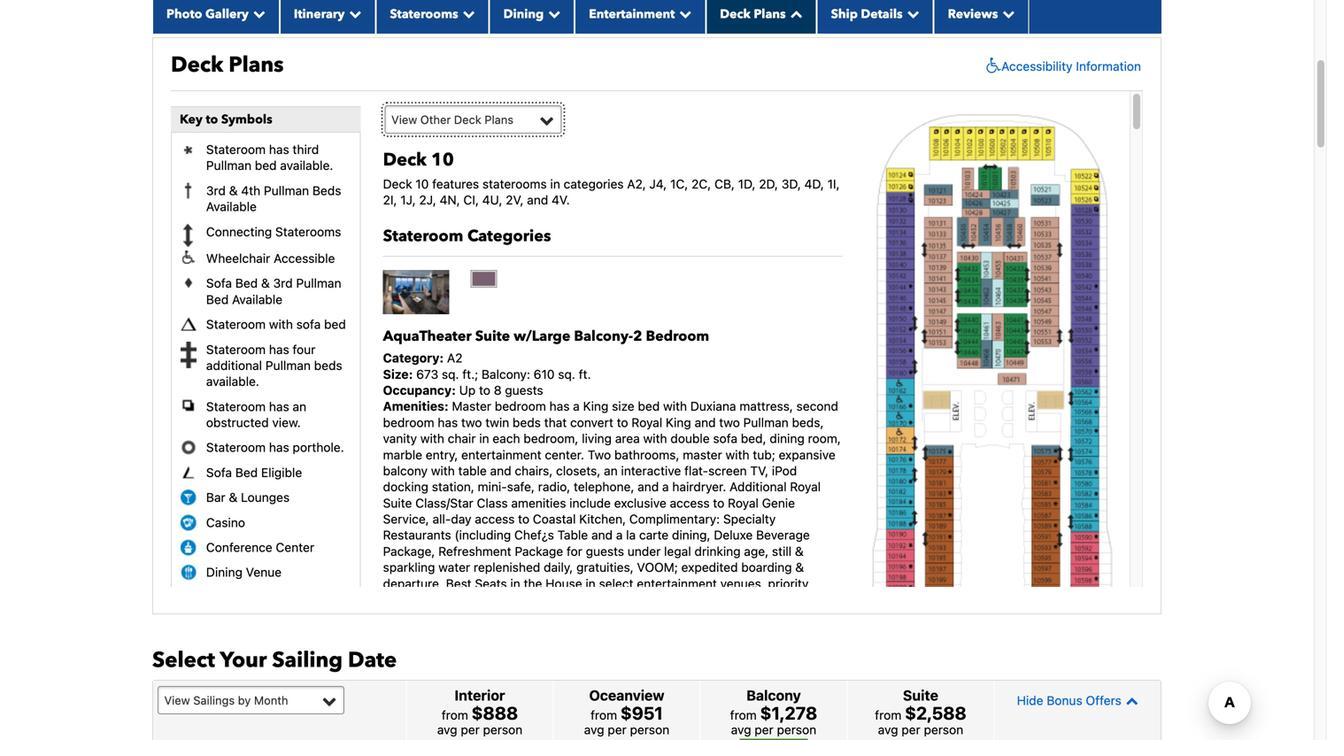 Task type: locate. For each thing, give the bounding box(es) containing it.
per for $2,588
[[902, 723, 921, 737]]

from down on
[[730, 708, 757, 723]]

onboard
[[486, 593, 534, 607]]

1 from from the left
[[442, 708, 468, 723]]

0 vertical spatial entertainment
[[462, 448, 542, 462]]

category: a2 size: 673 sq. ft.; balcony: 610 sq. ft. occupancy: up to 8 guests amenities:
[[383, 351, 591, 414]]

1 horizontal spatial sq.
[[558, 367, 576, 382]]

has left third
[[269, 142, 289, 157]]

chairs,
[[515, 464, 553, 478]]

and right 2v,
[[527, 193, 549, 207]]

2 two from the left
[[720, 415, 740, 430]]

chevron down image inside photo gallery dropdown button
[[249, 7, 266, 20]]

pullman inside 3rd & 4th pullman beds available
[[264, 183, 309, 198]]

departure,
[[383, 576, 443, 591]]

sofa
[[296, 317, 321, 332], [713, 431, 738, 446]]

beds down four in the left top of the page
[[314, 358, 342, 373]]

3 avg from the left
[[731, 723, 752, 737]]

bed inside stateroom has third pullman bed available.
[[255, 158, 277, 173]]

chevron down image
[[544, 7, 561, 20], [675, 7, 692, 20]]

chevron down image left entertainment
[[544, 7, 561, 20]]

royal up area
[[632, 415, 663, 430]]

from down "interior"
[[442, 708, 468, 723]]

1 vertical spatial sofa
[[206, 465, 232, 480]]

2 vertical spatial access
[[720, 593, 760, 607]]

0 vertical spatial chevron up image
[[786, 7, 803, 20]]

chevron down image left itinerary
[[249, 7, 266, 20]]

0 vertical spatial king
[[583, 399, 609, 414]]

sofa bed & 3rd pullman bed available
[[206, 276, 342, 307]]

chevron down image inside staterooms dropdown button
[[458, 7, 475, 20]]

for down table
[[567, 544, 583, 559]]

to up chef¿s
[[518, 512, 530, 527]]

pullman down four in the left top of the page
[[266, 358, 311, 373]]

avg inside balcony from $1,278 avg per person
[[731, 723, 752, 737]]

class
[[477, 496, 508, 510]]

1 horizontal spatial view
[[392, 113, 417, 126]]

4v.
[[552, 193, 570, 207]]

beverage
[[756, 528, 810, 543]]

3rd down wheelchair accessible
[[273, 276, 293, 291]]

sofa inside master bedroom has a king size bed with duxiana mattress, second bedroom has two twin beds that convert to royal king and two pullman beds, vanity with chair in each bedroom, living area with double sofa bed, dining room, marble entry, entertainment center. two bathrooms, master with tub; expansive balcony with table and chairs, closets, an interactive flat-screen tv, ipod docking station, mini-safe, radio, telephone, and a hairdryer. additional royal suite class/star class amenities include exclusive access to royal genie service, all-day access to coastal kitchen, complimentary: specialty restaurants (including chef¿s table and a la carte dining, deluxe beverage package, refreshment package for guests under legal drinking age, still & sparkling water replenished daily, gratuities, voom; expedited boarding & departure, best seats in the house in select entertainment venues, priority entrance to many onboard activities, suite lounge access, access to suite sun deck, plush bathrobes for use onboard, complimentary: minibar stocked with coca cola beverages and water, laundry & pressing services; luxury mattress, pillows and bath amenities, frette linens, and lavazza espresso coffee maker.
[[713, 431, 738, 446]]

& up priority
[[796, 560, 804, 575]]

plans up the symbols at the left top
[[229, 50, 284, 80]]

house
[[546, 576, 582, 591]]

to up 'stocked'
[[763, 593, 775, 607]]

1 horizontal spatial 3rd
[[273, 276, 293, 291]]

in up the 4v.
[[550, 177, 560, 191]]

1 vertical spatial staterooms
[[644, 673, 709, 688]]

3rd & 4th pullman beds available
[[206, 183, 341, 214]]

1 two from the left
[[461, 415, 482, 430]]

4 avg from the left
[[878, 723, 899, 737]]

pullman up 4th at top
[[206, 158, 252, 173]]

center.
[[545, 448, 585, 462]]

0 vertical spatial beds
[[314, 358, 342, 373]]

person inside interior from $888 avg per person
[[483, 723, 523, 737]]

has for an
[[269, 399, 289, 414]]

on
[[727, 673, 742, 688]]

0 vertical spatial view
[[392, 113, 417, 126]]

chevron up image
[[786, 7, 803, 20], [1122, 695, 1139, 707]]

1 vertical spatial mattress,
[[773, 625, 827, 639]]

deck plans button
[[706, 0, 817, 33]]

dining,
[[672, 528, 711, 543]]

1 vertical spatial for
[[515, 609, 531, 623]]

entertainment up access, at the bottom right
[[637, 576, 717, 591]]

under
[[628, 544, 661, 559]]

stateroom inside stateroom has four additional pullman beds available.
[[206, 342, 266, 357]]

has for porthole.
[[269, 440, 289, 455]]

0 horizontal spatial sofa
[[296, 317, 321, 332]]

0 horizontal spatial chevron up image
[[786, 7, 803, 20]]

2c,
[[692, 177, 711, 191]]

2j,
[[419, 193, 436, 207]]

sofa for sofa bed eligible
[[206, 465, 232, 480]]

date
[[348, 646, 397, 675]]

an up view. on the bottom left of the page
[[293, 399, 307, 414]]

water
[[439, 560, 470, 575]]

and down interactive
[[638, 480, 659, 494]]

0 vertical spatial guests
[[505, 383, 544, 398]]

3 person from the left
[[777, 723, 817, 737]]

beds inside stateroom has four additional pullman beds available.
[[314, 358, 342, 373]]

stateroom for stateroom has third pullman bed available.
[[206, 142, 266, 157]]

from
[[442, 708, 468, 723], [591, 708, 617, 723], [730, 708, 757, 723], [875, 708, 902, 723]]

staterooms inside dropdown button
[[390, 6, 458, 22]]

lavazza
[[643, 641, 690, 656]]

chevron up image left ship
[[786, 7, 803, 20]]

chevron down image left reviews
[[903, 7, 920, 20]]

pullman inside stateroom has four additional pullman beds available.
[[266, 358, 311, 373]]

2 horizontal spatial royal
[[790, 480, 821, 494]]

avg down balcony
[[731, 723, 752, 737]]

boarding
[[742, 560, 792, 575]]

from for $1,278
[[730, 708, 757, 723]]

1 horizontal spatial entertainment
[[637, 576, 717, 591]]

access down hairdryer.
[[670, 496, 710, 510]]

available. inside stateroom has four additional pullman beds available.
[[206, 374, 259, 389]]

by
[[238, 694, 251, 707]]

entertainment down each
[[462, 448, 542, 462]]

details
[[861, 6, 903, 22]]

cruise information element
[[152, 0, 1162, 740]]

per inside interior from $888 avg per person
[[461, 723, 480, 737]]

stateroom for stateroom has four additional pullman beds available.
[[206, 342, 266, 357]]

1 horizontal spatial royal
[[728, 496, 759, 510]]

bedroom down 8
[[495, 399, 546, 414]]

pullman inside sofa bed & 3rd pullman bed available
[[296, 276, 342, 291]]

has for third
[[269, 142, 289, 157]]

an up telephone,
[[604, 464, 618, 478]]

chevron down image up wheelchair icon
[[998, 7, 1015, 20]]

stateroom has porthole.
[[206, 440, 344, 455]]

guests down balcony: at left
[[505, 383, 544, 398]]

sofa inside sofa bed & 3rd pullman bed available
[[206, 276, 232, 291]]

guests up gratuities,
[[586, 544, 624, 559]]

2 vertical spatial bed
[[638, 399, 660, 414]]

from for $951
[[591, 708, 617, 723]]

avg inside oceanview from $951 avg per person
[[584, 723, 605, 737]]

1 sofa from the top
[[206, 276, 232, 291]]

and
[[527, 193, 549, 207], [695, 415, 716, 430], [490, 464, 512, 478], [638, 480, 659, 494], [592, 528, 613, 543], [508, 625, 529, 639], [425, 641, 447, 656], [619, 641, 640, 656]]

balcony:
[[482, 367, 531, 382]]

two
[[588, 448, 611, 462]]

0 horizontal spatial view
[[164, 694, 190, 707]]

to inside category: a2 size: 673 sq. ft.; balcony: 610 sq. ft. occupancy: up to 8 guests amenities:
[[479, 383, 491, 398]]

0 vertical spatial dining
[[504, 6, 544, 22]]

from inside suite from $2,588 avg per person
[[875, 708, 902, 723]]

& right laundry
[[617, 625, 625, 639]]

gratuities,
[[577, 560, 634, 575]]

bed right size
[[638, 399, 660, 414]]

1 horizontal spatial dining
[[504, 6, 544, 22]]

1 horizontal spatial for
[[567, 544, 583, 559]]

has inside stateroom has third pullman bed available.
[[269, 142, 289, 157]]

from for $888
[[442, 708, 468, 723]]

from inside oceanview from $951 avg per person
[[591, 708, 617, 723]]

chevron down image
[[249, 7, 266, 20], [345, 7, 362, 20], [458, 7, 475, 20], [903, 7, 920, 20], [998, 7, 1015, 20]]

avg inside suite from $2,588 avg per person
[[878, 723, 899, 737]]

person for $2,588
[[924, 723, 964, 737]]

0 vertical spatial a
[[573, 399, 580, 414]]

0 vertical spatial available
[[206, 199, 257, 214]]

photo gallery
[[167, 6, 249, 22]]

stateroom inside stateroom has third pullman bed available.
[[206, 142, 266, 157]]

per for $1,278
[[755, 723, 774, 737]]

1 horizontal spatial access
[[670, 496, 710, 510]]

chevron down image for dining
[[544, 7, 561, 20]]

in up onboard
[[511, 576, 521, 591]]

per inside balcony from $1,278 avg per person
[[755, 723, 774, 737]]

1 avg from the left
[[437, 723, 458, 737]]

an inside master bedroom has a king size bed with duxiana mattress, second bedroom has two twin beds that convert to royal king and two pullman beds, vanity with chair in each bedroom, living area with double sofa bed, dining room, marble entry, entertainment center. two bathrooms, master with tub; expansive balcony with table and chairs, closets, an interactive flat-screen tv, ipod docking station, mini-safe, radio, telephone, and a hairdryer. additional royal suite class/star class amenities include exclusive access to royal genie service, all-day access to coastal kitchen, complimentary: specialty restaurants (including chef¿s table and a la carte dining, deluxe beverage package, refreshment package for guests under legal drinking age, still & sparkling water replenished daily, gratuities, voom; expedited boarding & departure, best seats in the house in select entertainment venues, priority entrance to many onboard activities, suite lounge access, access to suite sun deck, plush bathrobes for use onboard, complimentary: minibar stocked with coca cola beverages and water, laundry & pressing services; luxury mattress, pillows and bath amenities, frette linens, and lavazza espresso coffee maker.
[[604, 464, 618, 478]]

1 vertical spatial entertainment
[[637, 576, 717, 591]]

1 vertical spatial available.
[[206, 374, 259, 389]]

0 vertical spatial bed
[[235, 276, 258, 291]]

$888
[[472, 703, 518, 723]]

3 chevron down image from the left
[[458, 7, 475, 20]]

0 vertical spatial an
[[293, 399, 307, 414]]

& down wheelchair accessible
[[261, 276, 270, 291]]

many
[[452, 593, 483, 607]]

mattress, up bed,
[[740, 399, 793, 414]]

deck inside "dropdown button"
[[720, 6, 751, 22]]

beds
[[314, 358, 342, 373], [513, 415, 541, 430]]

water,
[[533, 625, 567, 639]]

1 vertical spatial 3rd
[[273, 276, 293, 291]]

access down class
[[475, 512, 515, 527]]

person inside suite from $2,588 avg per person
[[924, 723, 964, 737]]

connecting
[[206, 224, 272, 239]]

for down onboard
[[515, 609, 531, 623]]

package,
[[383, 544, 435, 559]]

person
[[483, 723, 523, 737], [630, 723, 670, 737], [777, 723, 817, 737], [924, 723, 964, 737]]

sofa bed eligible
[[206, 465, 302, 480]]

2 from from the left
[[591, 708, 617, 723]]

staterooms for is
[[644, 673, 709, 688]]

view left other
[[392, 113, 417, 126]]

& left 4th at top
[[229, 183, 238, 198]]

0 horizontal spatial an
[[293, 399, 307, 414]]

person inside oceanview from $951 avg per person
[[630, 723, 670, 737]]

0 horizontal spatial staterooms
[[483, 177, 547, 191]]

guests inside category: a2 size: 673 sq. ft.; balcony: 610 sq. ft. occupancy: up to 8 guests amenities:
[[505, 383, 544, 398]]

0 horizontal spatial bed
[[255, 158, 277, 173]]

1 horizontal spatial available.
[[280, 158, 333, 173]]

stocked
[[750, 609, 796, 623]]

per inside suite from $2,588 avg per person
[[902, 723, 921, 737]]

1 horizontal spatial sofa
[[713, 431, 738, 446]]

living
[[582, 431, 612, 446]]

1 vertical spatial guests
[[586, 544, 624, 559]]

1 vertical spatial sofa
[[713, 431, 738, 446]]

0 horizontal spatial a
[[573, 399, 580, 414]]

1 vertical spatial view
[[164, 694, 190, 707]]

staterooms up 2v,
[[483, 177, 547, 191]]

1 horizontal spatial king
[[666, 415, 692, 430]]

staterooms
[[390, 6, 458, 22], [275, 224, 341, 239]]

select
[[599, 576, 634, 591]]

0 horizontal spatial staterooms
[[275, 224, 341, 239]]

center
[[276, 540, 315, 555]]

avg down "interior"
[[437, 723, 458, 737]]

1 horizontal spatial plans
[[485, 113, 514, 126]]

2 person from the left
[[630, 723, 670, 737]]

stateroom for stateroom categories
[[383, 225, 464, 247]]

with up double
[[663, 399, 687, 414]]

deck,
[[383, 609, 416, 623]]

2v,
[[506, 193, 524, 207]]

sailing
[[272, 646, 343, 675]]

2 horizontal spatial plans
[[754, 6, 786, 22]]

1 vertical spatial staterooms
[[275, 224, 341, 239]]

a left la
[[616, 528, 623, 543]]

0 vertical spatial mattress,
[[740, 399, 793, 414]]

king up convert
[[583, 399, 609, 414]]

1 horizontal spatial beds
[[513, 415, 541, 430]]

drinking
[[695, 544, 741, 559]]

sofa for sofa bed & 3rd pullman bed available
[[206, 276, 232, 291]]

view left sailings
[[164, 694, 190, 707]]

view
[[392, 113, 417, 126], [164, 694, 190, 707]]

0 horizontal spatial entertainment
[[462, 448, 542, 462]]

2 sofa from the top
[[206, 465, 232, 480]]

4 chevron down image from the left
[[903, 7, 920, 20]]

sq. left ft.
[[558, 367, 576, 382]]

1 vertical spatial a
[[663, 480, 669, 494]]

deck plans inside "dropdown button"
[[720, 6, 786, 22]]

plans left ship
[[754, 6, 786, 22]]

safe,
[[507, 480, 535, 494]]

view inside cruise information element
[[392, 113, 417, 126]]

from left $2,588
[[875, 708, 902, 723]]

a up convert
[[573, 399, 580, 414]]

person inside balcony from $1,278 avg per person
[[777, 723, 817, 737]]

chevron down image inside reviews dropdown button
[[998, 7, 1015, 20]]

(including
[[455, 528, 511, 543]]

beds up each
[[513, 415, 541, 430]]

replenished
[[474, 560, 541, 575]]

staterooms for 10
[[483, 177, 547, 191]]

2 avg from the left
[[584, 723, 605, 737]]

from down oceanview
[[591, 708, 617, 723]]

2 vertical spatial bed
[[235, 465, 258, 480]]

tv,
[[751, 464, 769, 478]]

pullman right 4th at top
[[264, 183, 309, 198]]

staterooms down lavazza
[[644, 673, 709, 688]]

an inside "stateroom has an obstructed view."
[[293, 399, 307, 414]]

1 horizontal spatial two
[[720, 415, 740, 430]]

has inside stateroom has four additional pullman beds available.
[[269, 342, 289, 357]]

available. inside stateroom has third pullman bed available.
[[280, 158, 333, 173]]

2 horizontal spatial bed
[[638, 399, 660, 414]]

10 up "2j,"
[[416, 177, 429, 191]]

a down interactive
[[663, 480, 669, 494]]

from inside interior from $888 avg per person
[[442, 708, 468, 723]]

pullman up bed,
[[744, 415, 789, 430]]

1 vertical spatial access
[[475, 512, 515, 527]]

1 vertical spatial 10
[[416, 177, 429, 191]]

0 vertical spatial plans
[[754, 6, 786, 22]]

1 vertical spatial available
[[232, 292, 283, 307]]

that
[[544, 415, 567, 430]]

0 horizontal spatial bedroom
[[383, 415, 435, 430]]

avg down oceanview
[[584, 723, 605, 737]]

0 horizontal spatial dining
[[206, 565, 243, 580]]

0 vertical spatial 3rd
[[206, 183, 226, 198]]

chevron up image inside deck plans "dropdown button"
[[786, 7, 803, 20]]

0 horizontal spatial two
[[461, 415, 482, 430]]

to
[[206, 111, 218, 128], [479, 383, 491, 398], [617, 415, 628, 430], [713, 496, 725, 510], [518, 512, 530, 527], [437, 593, 449, 607], [763, 593, 775, 607]]

chevron down image inside entertainment dropdown button
[[675, 7, 692, 20]]

0 horizontal spatial beds
[[314, 358, 342, 373]]

1 chevron down image from the left
[[249, 7, 266, 20]]

smoking is not permitted in staterooms or on balconies.
[[481, 673, 803, 688]]

tub;
[[753, 448, 776, 462]]

venue
[[246, 565, 282, 580]]

closets,
[[556, 464, 601, 478]]

available. down third
[[280, 158, 333, 173]]

0 horizontal spatial guests
[[505, 383, 544, 398]]

chevron down image left deck plans "dropdown button" at the right top of the page
[[675, 7, 692, 20]]

4 from from the left
[[875, 708, 902, 723]]

0 horizontal spatial king
[[583, 399, 609, 414]]

deck
[[720, 6, 751, 22], [171, 50, 223, 80], [454, 113, 482, 126], [383, 148, 427, 172], [383, 177, 412, 191]]

to down hairdryer.
[[713, 496, 725, 510]]

size:
[[383, 367, 413, 382]]

chevron down image inside dining "dropdown button"
[[544, 7, 561, 20]]

3rd left 4th at top
[[206, 183, 226, 198]]

sparkling
[[383, 560, 435, 575]]

chevron up image inside hide bonus offers "link"
[[1122, 695, 1139, 707]]

j4,
[[650, 177, 667, 191]]

0 horizontal spatial for
[[515, 609, 531, 623]]

two down duxiana
[[720, 415, 740, 430]]

chevron down image left staterooms dropdown button
[[345, 7, 362, 20]]

2 per from the left
[[608, 723, 627, 737]]

1 vertical spatial deck plans
[[171, 50, 284, 80]]

chevron down image inside ship details dropdown button
[[903, 7, 920, 20]]

avg inside interior from $888 avg per person
[[437, 723, 458, 737]]

bed
[[235, 276, 258, 291], [206, 292, 229, 307], [235, 465, 258, 480]]

with down sofa bed & 3rd pullman bed available
[[269, 317, 293, 332]]

bedroom down amenities:
[[383, 415, 435, 430]]

2 chevron down image from the left
[[345, 7, 362, 20]]

two down master
[[461, 415, 482, 430]]

0 horizontal spatial chevron down image
[[544, 7, 561, 20]]

bedroom
[[646, 327, 710, 346]]

categories
[[468, 225, 551, 247]]

expansive
[[779, 448, 836, 462]]

0 horizontal spatial access
[[475, 512, 515, 527]]

chevron down image left dining "dropdown button"
[[458, 7, 475, 20]]

bar
[[206, 490, 226, 505]]

sofa up four in the left top of the page
[[296, 317, 321, 332]]

king up double
[[666, 415, 692, 430]]

from for $2,588
[[875, 708, 902, 723]]

ipod
[[772, 464, 797, 478]]

master bedroom has a king size bed with duxiana mattress, second bedroom has two twin beds that convert to royal king and two pullman beds, vanity with chair in each bedroom, living area with double sofa bed, dining room, marble entry, entertainment center. two bathrooms, master with tub; expansive balcony with table and chairs, closets, an interactive flat-screen tv, ipod docking station, mini-safe, radio, telephone, and a hairdryer. additional royal suite class/star class amenities include exclusive access to royal genie service, all-day access to coastal kitchen, complimentary: specialty restaurants (including chef¿s table and a la carte dining, deluxe beverage package, refreshment package for guests under legal drinking age, still & sparkling water replenished daily, gratuities, voom; expedited boarding & departure, best seats in the house in select entertainment venues, priority entrance to many onboard activities, suite lounge access, access to suite sun deck, plush bathrobes for use onboard, complimentary: minibar stocked with coca cola beverages and water, laundry & pressing services; luxury mattress, pillows and bath amenities, frette linens, and lavazza espresso coffee maker.
[[383, 399, 841, 656]]

royal up "specialty"
[[728, 496, 759, 510]]

sofa up bar
[[206, 465, 232, 480]]

5 chevron down image from the left
[[998, 7, 1015, 20]]

4 person from the left
[[924, 723, 964, 737]]

0 vertical spatial deck plans
[[720, 6, 786, 22]]

guests inside master bedroom has a king size bed with duxiana mattress, second bedroom has two twin beds that convert to royal king and two pullman beds, vanity with chair in each bedroom, living area with double sofa bed, dining room, marble entry, entertainment center. two bathrooms, master with tub; expansive balcony with table and chairs, closets, an interactive flat-screen tv, ipod docking station, mini-safe, radio, telephone, and a hairdryer. additional royal suite class/star class amenities include exclusive access to royal genie service, all-day access to coastal kitchen, complimentary: specialty restaurants (including chef¿s table and a la carte dining, deluxe beverage package, refreshment package for guests under legal drinking age, still & sparkling water replenished daily, gratuities, voom; expedited boarding & departure, best seats in the house in select entertainment venues, priority entrance to many onboard activities, suite lounge access, access to suite sun deck, plush bathrobes for use onboard, complimentary: minibar stocked with coca cola beverages and water, laundry & pressing services; luxury mattress, pillows and bath amenities, frette linens, and lavazza espresso coffee maker.
[[586, 544, 624, 559]]

0 vertical spatial sofa
[[296, 317, 321, 332]]

0 horizontal spatial royal
[[632, 415, 663, 430]]

royal down ipod
[[790, 480, 821, 494]]

2 vertical spatial plans
[[485, 113, 514, 126]]

$1,278
[[760, 703, 818, 723]]

available. down additional
[[206, 374, 259, 389]]

sq. down a2 at the top left
[[442, 367, 459, 382]]

avg for $2,588
[[878, 723, 899, 737]]

avg left $2,588
[[878, 723, 899, 737]]

0 vertical spatial available.
[[280, 158, 333, 173]]

bed for sofa bed & 3rd pullman bed available
[[235, 276, 258, 291]]

stateroom inside "stateroom has an obstructed view."
[[206, 399, 266, 414]]

0 horizontal spatial plans
[[229, 50, 284, 80]]

0 vertical spatial staterooms
[[390, 6, 458, 22]]

avg for $888
[[437, 723, 458, 737]]

from inside balcony from $1,278 avg per person
[[730, 708, 757, 723]]

2 vertical spatial royal
[[728, 496, 759, 510]]

in up $951
[[631, 673, 641, 688]]

1 vertical spatial plans
[[229, 50, 284, 80]]

to right key at top left
[[206, 111, 218, 128]]

& inside sofa bed & 3rd pullman bed available
[[261, 276, 270, 291]]

has up eligible
[[269, 440, 289, 455]]

bed up 4th at top
[[255, 158, 277, 173]]

3 per from the left
[[755, 723, 774, 737]]

beds inside master bedroom has a king size bed with duxiana mattress, second bedroom has two twin beds that convert to royal king and two pullman beds, vanity with chair in each bedroom, living area with double sofa bed, dining room, marble entry, entertainment center. two bathrooms, master with tub; expansive balcony with table and chairs, closets, an interactive flat-screen tv, ipod docking station, mini-safe, radio, telephone, and a hairdryer. additional royal suite class/star class amenities include exclusive access to royal genie service, all-day access to coastal kitchen, complimentary: specialty restaurants (including chef¿s table and a la carte dining, deluxe beverage package, refreshment package for guests under legal drinking age, still & sparkling water replenished daily, gratuities, voom; expedited boarding & departure, best seats in the house in select entertainment venues, priority entrance to many onboard activities, suite lounge access, access to suite sun deck, plush bathrobes for use onboard, complimentary: minibar stocked with coca cola beverages and water, laundry & pressing services; luxury mattress, pillows and bath amenities, frette linens, and lavazza espresso coffee maker.
[[513, 415, 541, 430]]

area
[[615, 431, 640, 446]]

0 vertical spatial staterooms
[[483, 177, 547, 191]]

dining inside "dropdown button"
[[504, 6, 544, 22]]

balconies.
[[745, 673, 803, 688]]

pullman inside stateroom has third pullman bed available.
[[206, 158, 252, 173]]

available inside sofa bed & 3rd pullman bed available
[[232, 292, 283, 307]]

aquatheater
[[383, 327, 472, 346]]

0 vertical spatial sofa
[[206, 276, 232, 291]]

1 person from the left
[[483, 723, 523, 737]]

twin
[[486, 415, 509, 430]]

staterooms inside "deck 10 deck 10 features staterooms in categories a2, j4, 1c, 2c, cb, 1d, 2d, 3d, 4d, 1i, 2i, 1j, 2j, 4n, ci, 4u, 2v, and 4v."
[[483, 177, 547, 191]]

avg
[[437, 723, 458, 737], [584, 723, 605, 737], [731, 723, 752, 737], [878, 723, 899, 737]]

person for $888
[[483, 723, 523, 737]]

1 horizontal spatial bedroom
[[495, 399, 546, 414]]

0 horizontal spatial available.
[[206, 374, 259, 389]]

4 per from the left
[[902, 723, 921, 737]]

bar & lounges
[[206, 490, 290, 505]]

1 horizontal spatial guests
[[586, 544, 624, 559]]

10 up features
[[431, 148, 454, 172]]

wheelchair accessible
[[206, 251, 335, 266]]

with up screen
[[726, 448, 750, 462]]

chevron up image right bonus
[[1122, 695, 1139, 707]]

has inside "stateroom has an obstructed view."
[[269, 399, 289, 414]]

view for view sailings by month
[[164, 694, 190, 707]]

recommended element
[[701, 736, 847, 740]]

3 from from the left
[[730, 708, 757, 723]]

symbols
[[221, 111, 273, 128]]

2 chevron down image from the left
[[675, 7, 692, 20]]

linens,
[[578, 641, 615, 656]]

1 horizontal spatial staterooms
[[644, 673, 709, 688]]

1 per from the left
[[461, 723, 480, 737]]

access down 'venues,'
[[720, 593, 760, 607]]

1 vertical spatial an
[[604, 464, 618, 478]]

1 chevron down image from the left
[[544, 7, 561, 20]]

plans right other
[[485, 113, 514, 126]]

suite
[[475, 327, 510, 346], [383, 496, 412, 510], [595, 593, 624, 607], [778, 593, 807, 607], [903, 687, 939, 704]]

1 vertical spatial beds
[[513, 415, 541, 430]]

has left four in the left top of the page
[[269, 342, 289, 357]]

priority
[[768, 576, 809, 591]]

0 horizontal spatial deck plans
[[171, 50, 284, 80]]

beds,
[[792, 415, 824, 430]]

daily,
[[544, 560, 573, 575]]

with up bathrooms,
[[644, 431, 667, 446]]

sofa down wheelchair
[[206, 276, 232, 291]]

per inside oceanview from $951 avg per person
[[608, 723, 627, 737]]

1 vertical spatial dining
[[206, 565, 243, 580]]

0 horizontal spatial 3rd
[[206, 183, 226, 198]]

available up stateroom with sofa bed
[[232, 292, 283, 307]]

bed for sofa bed eligible
[[235, 465, 258, 480]]

2 horizontal spatial access
[[720, 593, 760, 607]]

radio,
[[538, 480, 571, 494]]

chevron down image inside itinerary dropdown button
[[345, 7, 362, 20]]



Task type: vqa. For each thing, say whether or not it's contained in the screenshot.
$2,588's from
yes



Task type: describe. For each thing, give the bounding box(es) containing it.
conference
[[206, 540, 273, 555]]

0 vertical spatial royal
[[632, 415, 663, 430]]

0 vertical spatial bedroom
[[495, 399, 546, 414]]

person for $1,278
[[777, 723, 817, 737]]

use
[[534, 609, 555, 623]]

stateroom for stateroom with sofa bed
[[206, 317, 266, 332]]

flat-
[[685, 464, 709, 478]]

legal
[[664, 544, 691, 559]]

per for $888
[[461, 723, 480, 737]]

access,
[[673, 593, 717, 607]]

chevron down image for reviews
[[998, 7, 1015, 20]]

and inside "deck 10 deck 10 features staterooms in categories a2, j4, 1c, 2c, cb, 1d, 2d, 3d, 4d, 1i, 2i, 1j, 2j, 4n, ci, 4u, 2v, and 4v."
[[527, 193, 549, 207]]

genie
[[762, 496, 795, 510]]

1d,
[[738, 177, 756, 191]]

with up entry,
[[421, 431, 445, 446]]

has up that
[[550, 399, 570, 414]]

and down duxiana
[[695, 415, 716, 430]]

chevron down image for staterooms
[[458, 7, 475, 20]]

has up chair
[[438, 415, 458, 430]]

dining for dining venue
[[206, 565, 243, 580]]

month
[[254, 694, 288, 707]]

room,
[[808, 431, 841, 446]]

features
[[432, 177, 479, 191]]

view other deck plans link
[[385, 105, 562, 134]]

& right bar
[[229, 490, 238, 505]]

second
[[797, 399, 839, 414]]

interior
[[455, 687, 505, 704]]

wheelchair image
[[982, 57, 1002, 75]]

person for $951
[[630, 723, 670, 737]]

has for four
[[269, 342, 289, 357]]

lounges
[[241, 490, 290, 505]]

& right the "still"
[[795, 544, 804, 559]]

bed inside master bedroom has a king size bed with duxiana mattress, second bedroom has two twin beds that convert to royal king and two pullman beds, vanity with chair in each bedroom, living area with double sofa bed, dining room, marble entry, entertainment center. two bathrooms, master with tub; expansive balcony with table and chairs, closets, an interactive flat-screen tv, ipod docking station, mini-safe, radio, telephone, and a hairdryer. additional royal suite class/star class amenities include exclusive access to royal genie service, all-day access to coastal kitchen, complimentary: specialty restaurants (including chef¿s table and a la carte dining, deluxe beverage package, refreshment package for guests under legal drinking age, still & sparkling water replenished daily, gratuities, voom; expedited boarding & departure, best seats in the house in select entertainment venues, priority entrance to many onboard activities, suite lounge access, access to suite sun deck, plush bathrobes for use onboard, complimentary: minibar stocked with coca cola beverages and water, laundry & pressing services; luxury mattress, pillows and bath amenities, frette linens, and lavazza espresso coffee maker.
[[638, 399, 660, 414]]

3rd inside 3rd & 4th pullman beds available
[[206, 183, 226, 198]]

bedroom,
[[524, 431, 579, 446]]

chevron down image for itinerary
[[345, 7, 362, 20]]

stateroom for stateroom has porthole.
[[206, 440, 266, 455]]

coffee
[[748, 641, 785, 656]]

in inside "deck 10 deck 10 features staterooms in categories a2, j4, 1c, 2c, cb, 1d, 2d, 3d, 4d, 1i, 2i, 1j, 2j, 4n, ci, 4u, 2v, and 4v."
[[550, 177, 560, 191]]

telephone,
[[574, 480, 635, 494]]

and down kitchen, in the bottom left of the page
[[592, 528, 613, 543]]

view other deck plans
[[392, 113, 514, 126]]

chevron up image for hide bonus offers
[[1122, 695, 1139, 707]]

with down sun
[[799, 609, 823, 623]]

2 horizontal spatial a
[[663, 480, 669, 494]]

coca
[[383, 625, 413, 639]]

and down pressing
[[619, 641, 640, 656]]

2 vertical spatial a
[[616, 528, 623, 543]]

1 horizontal spatial bed
[[324, 317, 346, 332]]

with down entry,
[[431, 464, 455, 478]]

hairdryer.
[[673, 480, 727, 494]]

& inside 3rd & 4th pullman beds available
[[229, 183, 238, 198]]

duxiana
[[691, 399, 737, 414]]

8
[[494, 383, 502, 398]]

and down cola
[[425, 641, 447, 656]]

0 vertical spatial access
[[670, 496, 710, 510]]

plans inside "dropdown button"
[[754, 6, 786, 22]]

to up plush on the bottom of page
[[437, 593, 449, 607]]

suite inside suite from $2,588 avg per person
[[903, 687, 939, 704]]

2
[[633, 327, 643, 346]]

itinerary
[[294, 6, 345, 22]]

amenities
[[511, 496, 566, 510]]

673
[[416, 367, 439, 382]]

staterooms button
[[376, 0, 489, 33]]

occupancy:
[[383, 383, 456, 398]]

chef¿s
[[515, 528, 554, 543]]

1 vertical spatial bedroom
[[383, 415, 435, 430]]

1 vertical spatial king
[[666, 415, 692, 430]]

1 vertical spatial royal
[[790, 480, 821, 494]]

beverages
[[445, 625, 505, 639]]

chevron up image for deck plans
[[786, 7, 803, 20]]

pressing
[[629, 625, 677, 639]]

additional
[[730, 480, 787, 494]]

balcony-
[[574, 327, 633, 346]]

w/large
[[514, 327, 571, 346]]

per for $951
[[608, 723, 627, 737]]

pullman inside master bedroom has a king size bed with duxiana mattress, second bedroom has two twin beds that convert to royal king and two pullman beds, vanity with chair in each bedroom, living area with double sofa bed, dining room, marble entry, entertainment center. two bathrooms, master with tub; expansive balcony with table and chairs, closets, an interactive flat-screen tv, ipod docking station, mini-safe, radio, telephone, and a hairdryer. additional royal suite class/star class amenities include exclusive access to royal genie service, all-day access to coastal kitchen, complimentary: specialty restaurants (including chef¿s table and a la carte dining, deluxe beverage package, refreshment package for guests under legal drinking age, still & sparkling water replenished daily, gratuities, voom; expedited boarding & departure, best seats in the house in select entertainment venues, priority entrance to many onboard activities, suite lounge access, access to suite sun deck, plush bathrobes for use onboard, complimentary: minibar stocked with coca cola beverages and water, laundry & pressing services; luxury mattress, pillows and bath amenities, frette linens, and lavazza espresso coffee maker.
[[744, 415, 789, 430]]

cola
[[416, 625, 442, 639]]

chevron down image for photo gallery
[[249, 7, 266, 20]]

interactive
[[621, 464, 681, 478]]

voom;
[[637, 560, 678, 575]]

3rd inside sofa bed & 3rd pullman bed available
[[273, 276, 293, 291]]

1 vertical spatial bed
[[206, 292, 229, 307]]

still
[[772, 544, 792, 559]]

bonus
[[1047, 693, 1083, 708]]

avg for $951
[[584, 723, 605, 737]]

expedited
[[682, 560, 738, 575]]

la
[[626, 528, 636, 543]]

ft.;
[[463, 367, 478, 382]]

and up the amenities, at left
[[508, 625, 529, 639]]

best
[[446, 576, 472, 591]]

reviews button
[[934, 0, 1029, 33]]

stateroom has an obstructed view.
[[206, 399, 307, 430]]

wheelchair
[[206, 251, 270, 266]]

maker.
[[788, 641, 826, 656]]

seats
[[475, 576, 507, 591]]

balcony
[[383, 464, 428, 478]]

select
[[152, 646, 215, 675]]

view sailings by month link
[[158, 686, 345, 715]]

view.
[[272, 415, 301, 430]]

dining
[[770, 431, 805, 446]]

available inside 3rd & 4th pullman beds available
[[206, 199, 257, 214]]

ci,
[[464, 193, 479, 207]]

venues,
[[721, 576, 765, 591]]

complimentary:
[[630, 512, 720, 527]]

age,
[[744, 544, 769, 559]]

package
[[515, 544, 563, 559]]

in down twin
[[479, 431, 489, 446]]

onboard,
[[558, 609, 609, 623]]

0 horizontal spatial 10
[[416, 177, 429, 191]]

view sailings by month
[[164, 694, 288, 707]]

bathrooms,
[[615, 448, 680, 462]]

category:
[[383, 351, 444, 365]]

a2,
[[627, 177, 646, 191]]

bed,
[[741, 431, 767, 446]]

avg for $1,278
[[731, 723, 752, 737]]

and up mini- at the left of page
[[490, 464, 512, 478]]

coastal
[[533, 512, 576, 527]]

hide bonus offers link
[[999, 685, 1157, 716]]

in down gratuities,
[[586, 576, 596, 591]]

dining venue
[[206, 565, 282, 580]]

offers
[[1086, 693, 1122, 708]]

entertainment
[[589, 6, 675, 22]]

to down size
[[617, 415, 628, 430]]

dining button
[[489, 0, 575, 33]]

marble
[[383, 448, 423, 462]]

view for view other deck plans
[[392, 113, 417, 126]]

plush
[[419, 609, 450, 623]]

table
[[558, 528, 588, 543]]

stateroom for stateroom has an obstructed view.
[[206, 399, 266, 414]]

chevron down image for entertainment
[[675, 7, 692, 20]]

2 sq. from the left
[[558, 367, 576, 382]]

1 horizontal spatial 10
[[431, 148, 454, 172]]

dining for dining
[[504, 6, 544, 22]]

docking
[[383, 480, 429, 494]]

chevron down image for ship details
[[903, 7, 920, 20]]

sun
[[810, 593, 832, 607]]

0 vertical spatial for
[[567, 544, 583, 559]]

4u,
[[482, 193, 503, 207]]

connecting staterooms
[[206, 224, 341, 239]]

itinerary button
[[280, 0, 376, 33]]

permitted
[[572, 673, 628, 688]]

select your sailing date
[[152, 646, 397, 675]]

master
[[452, 399, 492, 414]]

the
[[524, 576, 542, 591]]

1 sq. from the left
[[442, 367, 459, 382]]

casino
[[206, 515, 245, 530]]

deck 10 deck 10 features staterooms in categories a2, j4, 1c, 2c, cb, 1d, 2d, 3d, 4d, 1i, 2i, 1j, 2j, 4n, ci, 4u, 2v, and 4v.
[[383, 148, 840, 207]]

bathrobes
[[454, 609, 512, 623]]

photo gallery button
[[152, 0, 280, 33]]

obstructed
[[206, 415, 269, 430]]

porthole.
[[293, 440, 344, 455]]



